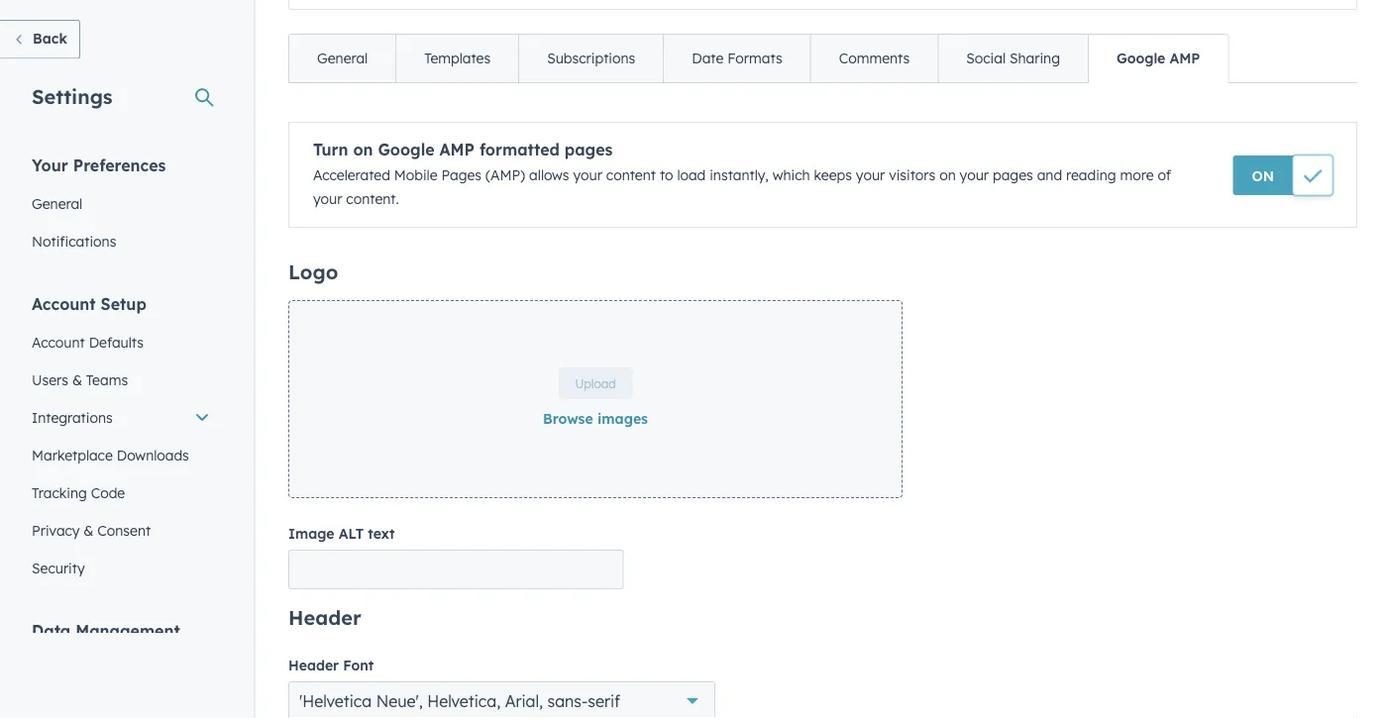 Task type: locate. For each thing, give the bounding box(es) containing it.
pages left and
[[993, 167, 1034, 184]]

and
[[1038, 167, 1063, 184]]

more
[[1121, 167, 1154, 184]]

1 vertical spatial amp
[[440, 140, 475, 160]]

google
[[1117, 50, 1166, 67], [378, 140, 435, 160]]

(amp)
[[486, 167, 526, 184]]

images
[[598, 410, 648, 428]]

'helvetica
[[299, 692, 372, 712]]

visitors
[[889, 167, 936, 184]]

general up turn in the left of the page
[[317, 50, 368, 67]]

0 vertical spatial header
[[288, 606, 361, 630]]

0 vertical spatial account
[[32, 294, 96, 314]]

1 vertical spatial on
[[940, 167, 956, 184]]

header
[[288, 606, 361, 630], [288, 657, 339, 675]]

general
[[317, 50, 368, 67], [32, 195, 83, 212]]

1 account from the top
[[32, 294, 96, 314]]

account defaults link
[[20, 324, 222, 361]]

accelerated
[[313, 167, 390, 184]]

0 vertical spatial amp
[[1170, 50, 1201, 67]]

pages
[[442, 167, 482, 184]]

general link
[[20, 185, 222, 223]]

subscriptions
[[547, 50, 636, 67]]

image
[[288, 525, 335, 543]]

1 horizontal spatial google
[[1117, 50, 1166, 67]]

account up users
[[32, 334, 85, 351]]

account up the account defaults
[[32, 294, 96, 314]]

reading
[[1067, 167, 1117, 184]]

0 horizontal spatial amp
[[440, 140, 475, 160]]

privacy & consent
[[32, 522, 151, 539]]

1 horizontal spatial pages
[[993, 167, 1034, 184]]

helvetica,
[[427, 692, 501, 712]]

tracking code link
[[20, 474, 222, 512]]

which
[[773, 167, 811, 184]]

social sharing
[[967, 50, 1061, 67]]

1 header from the top
[[288, 606, 361, 630]]

1 vertical spatial account
[[32, 334, 85, 351]]

on up the accelerated
[[353, 140, 373, 160]]

0 vertical spatial general
[[317, 50, 368, 67]]

comments
[[839, 50, 910, 67]]

navigation
[[288, 34, 1230, 83]]

general inside your preferences element
[[32, 195, 83, 212]]

setup
[[101, 294, 147, 314]]

1 horizontal spatial on
[[940, 167, 956, 184]]

sharing
[[1010, 50, 1061, 67]]

privacy
[[32, 522, 80, 539]]

browse images button
[[543, 407, 648, 431]]

0 vertical spatial &
[[72, 371, 82, 389]]

1 horizontal spatial general
[[317, 50, 368, 67]]

account for account defaults
[[32, 334, 85, 351]]

1 horizontal spatial &
[[84, 522, 94, 539]]

your right allows
[[573, 167, 603, 184]]

social
[[967, 50, 1006, 67]]

teams
[[86, 371, 128, 389]]

general button
[[289, 35, 396, 82]]

security
[[32, 560, 85, 577]]

0 horizontal spatial on
[[353, 140, 373, 160]]

pages up allows
[[565, 140, 613, 160]]

general down your
[[32, 195, 83, 212]]

1 horizontal spatial amp
[[1170, 50, 1201, 67]]

pages
[[565, 140, 613, 160], [993, 167, 1034, 184]]

0 horizontal spatial google
[[378, 140, 435, 160]]

content
[[606, 167, 656, 184]]

& right users
[[72, 371, 82, 389]]

your down the accelerated
[[313, 190, 342, 208]]

0 vertical spatial google
[[1117, 50, 1166, 67]]

formats
[[728, 50, 783, 67]]

your preferences
[[32, 155, 166, 175]]

users
[[32, 371, 68, 389]]

serif
[[588, 692, 621, 712]]

& inside users & teams link
[[72, 371, 82, 389]]

& right privacy
[[84, 522, 94, 539]]

&
[[72, 371, 82, 389], [84, 522, 94, 539]]

back link
[[0, 20, 80, 59]]

on right visitors
[[940, 167, 956, 184]]

2 account from the top
[[32, 334, 85, 351]]

users & teams
[[32, 371, 128, 389]]

templates
[[425, 50, 491, 67]]

1 vertical spatial general
[[32, 195, 83, 212]]

sans-
[[548, 692, 588, 712]]

your
[[573, 167, 603, 184], [856, 167, 886, 184], [960, 167, 989, 184], [313, 190, 342, 208]]

content.
[[346, 190, 399, 208]]

0 vertical spatial on
[[353, 140, 373, 160]]

header up 'helvetica
[[288, 657, 339, 675]]

0 horizontal spatial general
[[32, 195, 83, 212]]

1 vertical spatial header
[[288, 657, 339, 675]]

data management
[[32, 621, 180, 641]]

arial,
[[505, 692, 543, 712]]

1 vertical spatial &
[[84, 522, 94, 539]]

upload button
[[559, 368, 633, 399]]

templates button
[[396, 35, 519, 82]]

tracking code
[[32, 484, 125, 502]]

header up header font
[[288, 606, 361, 630]]

security link
[[20, 550, 222, 587]]

browse
[[543, 410, 593, 428]]

data
[[32, 621, 71, 641]]

google inside turn on google amp formatted pages accelerated mobile pages (amp) allows your content to load instantly, which keeps your visitors on your pages and reading more of your content.
[[378, 140, 435, 160]]

amp
[[1170, 50, 1201, 67], [440, 140, 475, 160]]

1 vertical spatial google
[[378, 140, 435, 160]]

2 header from the top
[[288, 657, 339, 675]]

general inside button
[[317, 50, 368, 67]]

consent
[[97, 522, 151, 539]]

your preferences element
[[20, 154, 222, 260]]

social sharing button
[[938, 35, 1088, 82]]

formatted
[[480, 140, 560, 160]]

image alt text
[[288, 525, 395, 543]]

0 horizontal spatial &
[[72, 371, 82, 389]]

account defaults
[[32, 334, 144, 351]]

& inside privacy & consent link
[[84, 522, 94, 539]]

account setup
[[32, 294, 147, 314]]

google inside button
[[1117, 50, 1166, 67]]

account
[[32, 294, 96, 314], [32, 334, 85, 351]]

0 horizontal spatial pages
[[565, 140, 613, 160]]

'helvetica neue', helvetica, arial, sans-serif button
[[288, 682, 716, 719]]



Task type: describe. For each thing, give the bounding box(es) containing it.
0 vertical spatial pages
[[565, 140, 613, 160]]

your right visitors
[[960, 167, 989, 184]]

notifications
[[32, 232, 116, 250]]

allows
[[529, 167, 570, 184]]

your right keeps
[[856, 167, 886, 184]]

date formats
[[692, 50, 783, 67]]

marketplace downloads
[[32, 447, 189, 464]]

turn on google amp formatted pages accelerated mobile pages (amp) allows your content to load instantly, which keeps your visitors on your pages and reading more of your content.
[[313, 140, 1172, 208]]

back
[[33, 30, 67, 47]]

date formats button
[[663, 35, 811, 82]]

account for account setup
[[32, 294, 96, 314]]

tracking
[[32, 484, 87, 502]]

header for header
[[288, 606, 361, 630]]

alt
[[339, 525, 364, 543]]

subscriptions button
[[519, 35, 663, 82]]

notifications link
[[20, 223, 222, 260]]

management
[[76, 621, 180, 641]]

downloads
[[117, 447, 189, 464]]

users & teams link
[[20, 361, 222, 399]]

instantly,
[[710, 167, 769, 184]]

1 vertical spatial pages
[[993, 167, 1034, 184]]

load
[[677, 167, 706, 184]]

settings
[[32, 84, 113, 109]]

integrations
[[32, 409, 113, 426]]

integrations button
[[20, 399, 222, 437]]

neue',
[[376, 692, 423, 712]]

amp inside turn on google amp formatted pages accelerated mobile pages (amp) allows your content to load instantly, which keeps your visitors on your pages and reading more of your content.
[[440, 140, 475, 160]]

amp inside "google amp" button
[[1170, 50, 1201, 67]]

date
[[692, 50, 724, 67]]

google amp button
[[1088, 35, 1229, 82]]

privacy & consent link
[[20, 512, 222, 550]]

defaults
[[89, 334, 144, 351]]

& for users
[[72, 371, 82, 389]]

logo
[[288, 260, 338, 285]]

upload
[[575, 376, 616, 391]]

text
[[368, 525, 395, 543]]

turn
[[313, 140, 348, 160]]

on
[[1253, 167, 1275, 184]]

general for the general link
[[32, 195, 83, 212]]

'helvetica neue', helvetica, arial, sans-serif
[[299, 692, 621, 712]]

keeps
[[814, 167, 852, 184]]

font
[[343, 657, 374, 675]]

to
[[660, 167, 674, 184]]

your
[[32, 155, 68, 175]]

& for privacy
[[84, 522, 94, 539]]

code
[[91, 484, 125, 502]]

preferences
[[73, 155, 166, 175]]

mobile
[[394, 167, 438, 184]]

comments button
[[811, 35, 938, 82]]

of
[[1158, 167, 1172, 184]]

browse images
[[543, 410, 648, 428]]

google amp
[[1117, 50, 1201, 67]]

navigation containing general
[[288, 34, 1230, 83]]

marketplace
[[32, 447, 113, 464]]

account setup element
[[20, 293, 222, 587]]

marketplace downloads link
[[20, 437, 222, 474]]

header font
[[288, 657, 374, 675]]

header for header font
[[288, 657, 339, 675]]

Image ALT text text field
[[288, 550, 624, 590]]

general for general button
[[317, 50, 368, 67]]



Task type: vqa. For each thing, say whether or not it's contained in the screenshot.
the bottommost Insycle
no



